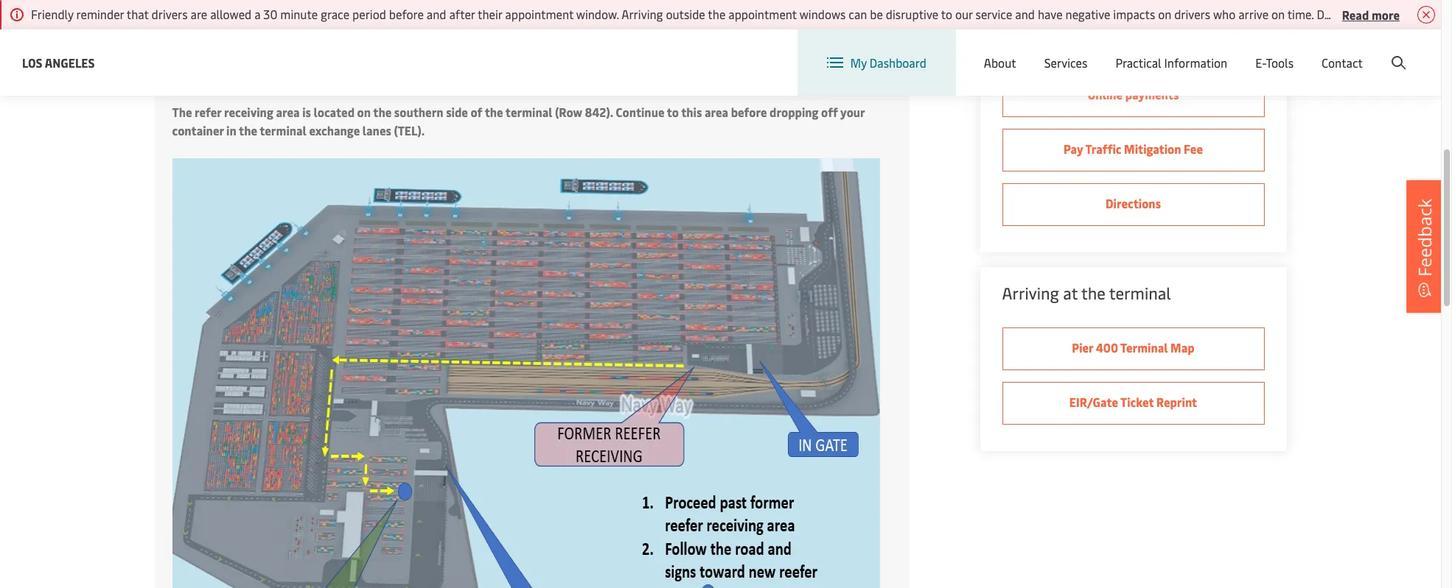 Task type: vqa. For each thing, say whether or not it's contained in the screenshot.
"global menu"
yes



Task type: locate. For each thing, give the bounding box(es) containing it.
area
[[276, 104, 300, 120], [705, 104, 728, 120]]

to left our
[[941, 6, 952, 22]]

0 horizontal spatial and
[[427, 6, 446, 22]]

0 horizontal spatial appointment
[[505, 6, 574, 22]]

mitigation
[[1124, 141, 1181, 157]]

friendly
[[31, 6, 74, 22]]

outside
[[666, 6, 705, 22], [1415, 6, 1452, 22]]

allowed
[[210, 6, 252, 22]]

2 appointment from the left
[[728, 6, 797, 22]]

drivers
[[152, 6, 188, 22], [1174, 6, 1211, 22]]

read more button
[[1342, 5, 1400, 24]]

arrive left the close alert icon
[[1382, 6, 1412, 22]]

2 and from the left
[[1015, 6, 1035, 22]]

at
[[1063, 282, 1078, 304]]

fee
[[1184, 141, 1203, 157]]

and
[[427, 6, 446, 22], [1015, 6, 1035, 22]]

0 horizontal spatial before
[[389, 6, 424, 22]]

/
[[1325, 43, 1330, 59]]

on right the impacts
[[1158, 6, 1172, 22]]

terminal left (row on the top left of page
[[506, 104, 552, 120]]

read
[[1342, 6, 1369, 22]]

before
[[389, 6, 424, 22], [731, 104, 767, 120]]

my dashboard button
[[827, 29, 926, 96]]

on up lanes
[[357, 104, 371, 120]]

before left dropping
[[731, 104, 767, 120]]

1 horizontal spatial terminal
[[506, 104, 552, 120]]

pay
[[1064, 141, 1083, 157]]

appointment left "windows"
[[728, 6, 797, 22]]

0 horizontal spatial outside
[[666, 6, 705, 22]]

arrive
[[1239, 6, 1269, 22], [1382, 6, 1412, 22]]

reminder
[[76, 6, 124, 22]]

1 vertical spatial to
[[667, 104, 679, 120]]

practical information button
[[1116, 29, 1228, 96]]

pay traffic mitigation fee
[[1064, 141, 1203, 157]]

terminal down is
[[260, 122, 307, 139]]

terminal
[[506, 104, 552, 120], [260, 122, 307, 139], [1109, 282, 1171, 304]]

angeles
[[45, 54, 95, 70]]

0 horizontal spatial to
[[667, 104, 679, 120]]

to
[[941, 6, 952, 22], [667, 104, 679, 120]]

1 horizontal spatial arriving
[[1002, 282, 1059, 304]]

0 vertical spatial terminal
[[506, 104, 552, 120]]

los angeles link
[[22, 53, 95, 72]]

traffic
[[1085, 141, 1122, 157]]

arriving left 'at' at the right
[[1002, 282, 1059, 304]]

practical information
[[1116, 55, 1228, 71]]

receiving
[[224, 104, 273, 120]]

1 horizontal spatial area
[[705, 104, 728, 120]]

your
[[840, 104, 865, 120]]

e-tools
[[1256, 55, 1294, 71]]

1 horizontal spatial to
[[941, 6, 952, 22]]

before right the 'period'
[[389, 6, 424, 22]]

0 horizontal spatial that
[[127, 6, 149, 22]]

1 horizontal spatial before
[[731, 104, 767, 120]]

terminal
[[1121, 340, 1168, 356]]

read more
[[1342, 6, 1400, 22]]

switch location button
[[1003, 43, 1110, 59]]

directions link
[[1002, 184, 1265, 226]]

0 horizontal spatial on
[[357, 104, 371, 120]]

our
[[955, 6, 973, 22]]

on left time.
[[1272, 6, 1285, 22]]

eir/gate
[[1069, 394, 1118, 411]]

southern
[[394, 104, 444, 120]]

1 horizontal spatial that
[[1357, 6, 1379, 22]]

drivers left 'are' on the left
[[152, 6, 188, 22]]

1 horizontal spatial appointment
[[728, 6, 797, 22]]

contact button
[[1322, 29, 1363, 96]]

on
[[1158, 6, 1172, 22], [1272, 6, 1285, 22], [357, 104, 371, 120]]

switch location
[[1026, 43, 1110, 59]]

the
[[708, 6, 726, 22], [373, 104, 392, 120], [485, 104, 503, 120], [239, 122, 257, 139], [1081, 282, 1106, 304]]

2 outside from the left
[[1415, 6, 1452, 22]]

appointment right the their
[[505, 6, 574, 22]]

continue
[[616, 104, 665, 120]]

area right this
[[705, 104, 728, 120]]

pier
[[1072, 340, 1093, 356]]

contact
[[1322, 55, 1363, 71]]

have
[[1038, 6, 1063, 22]]

services button
[[1044, 29, 1088, 96]]

drivers left who
[[1174, 6, 1211, 22]]

arriving
[[622, 6, 663, 22], [1002, 282, 1059, 304]]

1 horizontal spatial drivers
[[1174, 6, 1211, 22]]

appointment
[[505, 6, 574, 22], [728, 6, 797, 22]]

1 horizontal spatial outside
[[1415, 6, 1452, 22]]

(row
[[555, 104, 582, 120]]

feedback button
[[1406, 180, 1443, 313]]

e-
[[1256, 55, 1266, 71]]

0 horizontal spatial area
[[276, 104, 300, 120]]

to left this
[[667, 104, 679, 120]]

create
[[1333, 43, 1367, 59]]

arriving right the window.
[[622, 6, 663, 22]]

reefer receiving image
[[172, 158, 880, 589]]

terminal up terminal
[[1109, 282, 1171, 304]]

that right "reminder" on the top left of page
[[127, 6, 149, 22]]

and left have
[[1015, 6, 1035, 22]]

global menu button
[[1124, 29, 1239, 73]]

switch
[[1026, 43, 1061, 59]]

that right the drivers
[[1357, 6, 1379, 22]]

refer
[[195, 104, 221, 120]]

and left "after"
[[427, 6, 446, 22]]

that
[[127, 6, 149, 22], [1357, 6, 1379, 22]]

1 horizontal spatial and
[[1015, 6, 1035, 22]]

pier 400 terminal map link
[[1002, 328, 1265, 371]]

map
[[1171, 340, 1195, 356]]

be
[[870, 6, 883, 22]]

negative
[[1066, 6, 1110, 22]]

0 horizontal spatial drivers
[[152, 6, 188, 22]]

1 vertical spatial before
[[731, 104, 767, 120]]

1 horizontal spatial arrive
[[1382, 6, 1412, 22]]

2 vertical spatial terminal
[[1109, 282, 1171, 304]]

directions
[[1106, 195, 1161, 212]]

area left is
[[276, 104, 300, 120]]

located
[[314, 104, 355, 120]]

service
[[976, 6, 1012, 22]]

0 vertical spatial arriving
[[622, 6, 663, 22]]

login
[[1294, 43, 1323, 59]]

arrive right who
[[1239, 6, 1269, 22]]

grace
[[321, 6, 350, 22]]

in
[[226, 122, 236, 139]]

of
[[471, 104, 482, 120]]

1 vertical spatial terminal
[[260, 122, 307, 139]]

dashboard
[[870, 55, 926, 71]]

on inside the refer receiving area is located on the southern side of the terminal (row 842). continue to this area before dropping off your container in the terminal exchange lanes (tel).
[[357, 104, 371, 120]]

online
[[1088, 86, 1123, 102]]

2 drivers from the left
[[1174, 6, 1211, 22]]

0 horizontal spatial arrive
[[1239, 6, 1269, 22]]

1 outside from the left
[[666, 6, 705, 22]]

1 drivers from the left
[[152, 6, 188, 22]]



Task type: describe. For each thing, give the bounding box(es) containing it.
windows
[[800, 6, 846, 22]]

the
[[172, 104, 192, 120]]

pay traffic mitigation fee link
[[1002, 129, 1265, 172]]

0 horizontal spatial terminal
[[260, 122, 307, 139]]

exchange
[[309, 122, 360, 139]]

time.
[[1288, 6, 1314, 22]]

off
[[821, 104, 838, 120]]

container
[[172, 122, 224, 139]]

2 arrive from the left
[[1382, 6, 1412, 22]]

my
[[851, 55, 867, 71]]

account
[[1370, 43, 1413, 59]]

(tel).
[[394, 122, 425, 139]]

tools
[[1266, 55, 1294, 71]]

reprint
[[1156, 394, 1197, 411]]

400
[[1096, 340, 1118, 356]]

information
[[1164, 55, 1228, 71]]

this
[[681, 104, 702, 120]]

location
[[1064, 43, 1110, 59]]

can
[[849, 6, 867, 22]]

dropping
[[770, 104, 819, 120]]

lanes
[[363, 122, 391, 139]]

0 horizontal spatial arriving
[[622, 6, 663, 22]]

1 and from the left
[[427, 6, 446, 22]]

feedback
[[1412, 199, 1437, 277]]

are
[[191, 6, 207, 22]]

1 appointment from the left
[[505, 6, 574, 22]]

after
[[449, 6, 475, 22]]

global
[[1157, 43, 1191, 59]]

period
[[352, 6, 386, 22]]

disruptive
[[886, 6, 939, 22]]

impacts
[[1113, 6, 1155, 22]]

friendly reminder that drivers are allowed a 30 minute grace period before and after their appointment window. arriving outside the appointment windows can be disruptive to our service and have negative impacts on drivers who arrive on time. drivers that arrive outside
[[31, 6, 1452, 22]]

2 that from the left
[[1357, 6, 1379, 22]]

close alert image
[[1418, 6, 1435, 24]]

online payments link
[[1002, 74, 1265, 117]]

drivers
[[1317, 6, 1354, 22]]

1 area from the left
[[276, 104, 300, 120]]

842).
[[585, 104, 613, 120]]

login / create account
[[1294, 43, 1413, 59]]

2 horizontal spatial on
[[1272, 6, 1285, 22]]

1 that from the left
[[127, 6, 149, 22]]

eir/gate ticket reprint link
[[1002, 383, 1265, 425]]

arriving at the terminal
[[1002, 282, 1171, 304]]

e-tools button
[[1256, 29, 1294, 96]]

online payments
[[1088, 86, 1179, 102]]

minute
[[280, 6, 318, 22]]

side
[[446, 104, 468, 120]]

about
[[984, 55, 1016, 71]]

payments
[[1125, 86, 1179, 102]]

los angeles
[[22, 54, 95, 70]]

before inside the refer receiving area is located on the southern side of the terminal (row 842). continue to this area before dropping off your container in the terminal exchange lanes (tel).
[[731, 104, 767, 120]]

pier 400 terminal map
[[1072, 340, 1195, 356]]

who
[[1213, 6, 1236, 22]]

2 area from the left
[[705, 104, 728, 120]]

the refer receiving area is located on the southern side of the terminal (row 842). continue to this area before dropping off your container in the terminal exchange lanes (tel).
[[172, 104, 865, 139]]

window.
[[576, 6, 619, 22]]

more
[[1372, 6, 1400, 22]]

login / create account link
[[1267, 29, 1413, 73]]

global menu
[[1157, 43, 1224, 59]]

to inside the refer receiving area is located on the southern side of the terminal (row 842). continue to this area before dropping off your container in the terminal exchange lanes (tel).
[[667, 104, 679, 120]]

0 vertical spatial before
[[389, 6, 424, 22]]

los
[[22, 54, 42, 70]]

is
[[302, 104, 311, 120]]

my dashboard
[[851, 55, 926, 71]]

0 vertical spatial to
[[941, 6, 952, 22]]

ticket
[[1121, 394, 1154, 411]]

about button
[[984, 29, 1016, 96]]

a
[[254, 6, 261, 22]]

1 vertical spatial arriving
[[1002, 282, 1059, 304]]

menu
[[1194, 43, 1224, 59]]

1 horizontal spatial on
[[1158, 6, 1172, 22]]

30
[[263, 6, 277, 22]]

their
[[478, 6, 502, 22]]

2 horizontal spatial terminal
[[1109, 282, 1171, 304]]

eir/gate ticket reprint
[[1069, 394, 1197, 411]]

1 arrive from the left
[[1239, 6, 1269, 22]]



